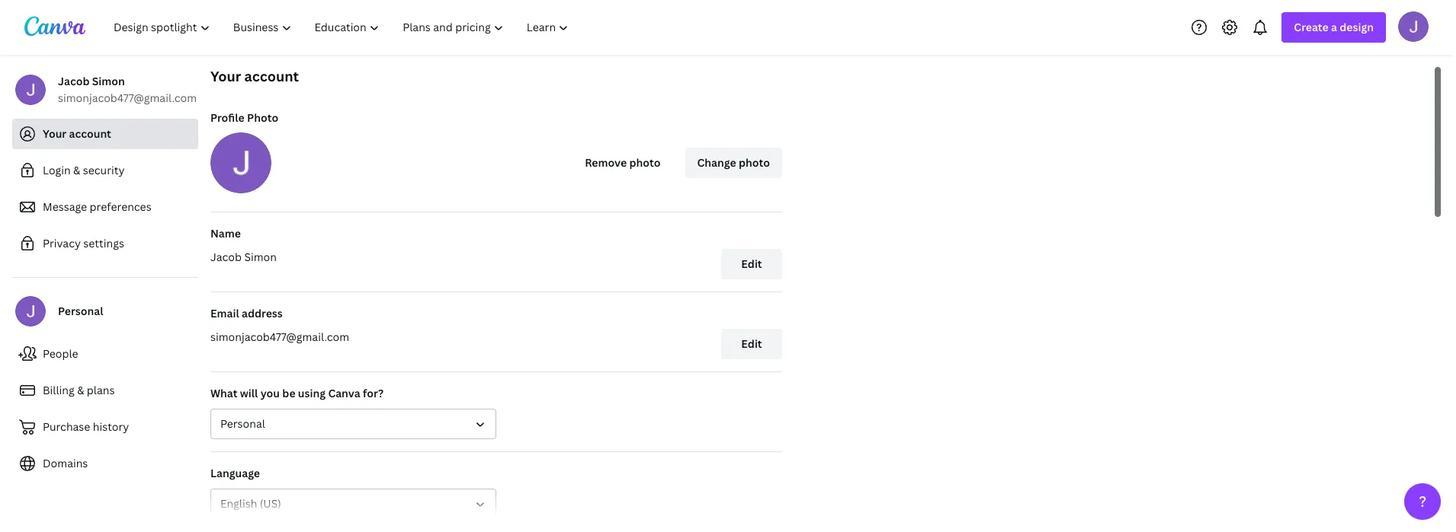 Task type: locate. For each thing, give the bounding box(es) containing it.
1 vertical spatial jacob
[[210, 250, 242, 265]]

jacob for jacob simon
[[210, 250, 242, 265]]

jacob
[[58, 74, 90, 88], [210, 250, 242, 265]]

purchase history
[[43, 420, 129, 435]]

1 vertical spatial personal
[[220, 417, 265, 432]]

message preferences
[[43, 200, 151, 214]]

simon inside jacob simon simonjacob477@gmail.com
[[92, 74, 125, 88]]

2 photo from the left
[[739, 156, 770, 170]]

1 edit button from the top
[[721, 249, 782, 280]]

using
[[298, 387, 326, 401]]

0 vertical spatial edit button
[[721, 249, 782, 280]]

personal up people
[[58, 304, 103, 319]]

jacob up the your account link
[[58, 74, 90, 88]]

your account
[[210, 67, 299, 85], [43, 127, 111, 141]]

simon up address
[[244, 250, 277, 265]]

change photo button
[[685, 148, 782, 178]]

1 horizontal spatial personal
[[220, 417, 265, 432]]

simon up the your account link
[[92, 74, 125, 88]]

jacob down name
[[210, 250, 242, 265]]

0 horizontal spatial simonjacob477@gmail.com
[[58, 91, 197, 105]]

photo inside button
[[629, 156, 661, 170]]

1 horizontal spatial account
[[244, 67, 299, 85]]

english (us)
[[220, 497, 281, 512]]

simon for jacob simon simonjacob477@gmail.com
[[92, 74, 125, 88]]

personal
[[58, 304, 103, 319], [220, 417, 265, 432]]

your
[[210, 67, 241, 85], [43, 127, 66, 141]]

1 photo from the left
[[629, 156, 661, 170]]

your up 'profile'
[[210, 67, 241, 85]]

1 edit from the top
[[741, 257, 762, 271]]

edit
[[741, 257, 762, 271], [741, 337, 762, 352]]

jacob simon
[[210, 250, 277, 265]]

your account up photo
[[210, 67, 299, 85]]

change photo
[[697, 156, 770, 170]]

1 horizontal spatial your
[[210, 67, 241, 85]]

1 vertical spatial simonjacob477@gmail.com
[[210, 330, 349, 345]]

Language: English (US) button
[[210, 490, 496, 520]]

0 horizontal spatial account
[[69, 127, 111, 141]]

1 horizontal spatial photo
[[739, 156, 770, 170]]

1 horizontal spatial your account
[[210, 67, 299, 85]]

0 vertical spatial simon
[[92, 74, 125, 88]]

simonjacob477@gmail.com up the your account link
[[58, 91, 197, 105]]

1 vertical spatial your account
[[43, 127, 111, 141]]

your account up login & security
[[43, 127, 111, 141]]

0 horizontal spatial photo
[[629, 156, 661, 170]]

domains
[[43, 457, 88, 471]]

message preferences link
[[12, 192, 198, 223]]

edit for jacob simon
[[741, 257, 762, 271]]

& left plans
[[77, 384, 84, 398]]

your up login
[[43, 127, 66, 141]]

jacob for jacob simon simonjacob477@gmail.com
[[58, 74, 90, 88]]

personal inside button
[[220, 417, 265, 432]]

0 vertical spatial personal
[[58, 304, 103, 319]]

Personal button
[[210, 409, 496, 440]]

purchase history link
[[12, 413, 198, 443]]

1 vertical spatial your
[[43, 127, 66, 141]]

1 vertical spatial edit
[[741, 337, 762, 352]]

canva
[[328, 387, 360, 401]]

edit button
[[721, 249, 782, 280], [721, 329, 782, 360]]

privacy
[[43, 236, 81, 251]]

photo right change
[[739, 156, 770, 170]]

2 edit from the top
[[741, 337, 762, 352]]

0 vertical spatial &
[[73, 163, 80, 178]]

account up photo
[[244, 67, 299, 85]]

design
[[1340, 20, 1374, 34]]

photo for remove photo
[[629, 156, 661, 170]]

domains link
[[12, 449, 198, 480]]

1 horizontal spatial simon
[[244, 250, 277, 265]]

account
[[244, 67, 299, 85], [69, 127, 111, 141]]

0 vertical spatial edit
[[741, 257, 762, 271]]

privacy settings link
[[12, 229, 198, 259]]

0 vertical spatial account
[[244, 67, 299, 85]]

remove
[[585, 156, 627, 170]]

0 horizontal spatial simon
[[92, 74, 125, 88]]

0 vertical spatial jacob
[[58, 74, 90, 88]]

english
[[220, 497, 257, 512]]

& right login
[[73, 163, 80, 178]]

message
[[43, 200, 87, 214]]

simonjacob477@gmail.com
[[58, 91, 197, 105], [210, 330, 349, 345]]

photo inside button
[[739, 156, 770, 170]]

personal down will
[[220, 417, 265, 432]]

login
[[43, 163, 71, 178]]

2 edit button from the top
[[721, 329, 782, 360]]

photo right "remove"
[[629, 156, 661, 170]]

address
[[242, 307, 283, 321]]

1 vertical spatial &
[[77, 384, 84, 398]]

& for billing
[[77, 384, 84, 398]]

simonjacob477@gmail.com down address
[[210, 330, 349, 345]]

1 horizontal spatial jacob
[[210, 250, 242, 265]]

photo
[[629, 156, 661, 170], [739, 156, 770, 170]]

1 horizontal spatial simonjacob477@gmail.com
[[210, 330, 349, 345]]

login & security
[[43, 163, 125, 178]]

&
[[73, 163, 80, 178], [77, 384, 84, 398]]

1 vertical spatial simon
[[244, 250, 277, 265]]

1 vertical spatial edit button
[[721, 329, 782, 360]]

profile
[[210, 111, 245, 125]]

0 horizontal spatial your
[[43, 127, 66, 141]]

jacob inside jacob simon simonjacob477@gmail.com
[[58, 74, 90, 88]]

you
[[261, 387, 280, 401]]

email
[[210, 307, 239, 321]]

simon
[[92, 74, 125, 88], [244, 250, 277, 265]]

0 horizontal spatial jacob
[[58, 74, 90, 88]]

0 vertical spatial your account
[[210, 67, 299, 85]]

account up login & security
[[69, 127, 111, 141]]

1 vertical spatial account
[[69, 127, 111, 141]]

(us)
[[260, 497, 281, 512]]



Task type: vqa. For each thing, say whether or not it's contained in the screenshot.
Page title TEXT BOX
no



Task type: describe. For each thing, give the bounding box(es) containing it.
preferences
[[90, 200, 151, 214]]

change
[[697, 156, 736, 170]]

create
[[1294, 20, 1329, 34]]

remove photo button
[[573, 148, 673, 178]]

edit button for jacob simon
[[721, 249, 782, 280]]

plans
[[87, 384, 115, 398]]

people
[[43, 347, 78, 361]]

language
[[210, 467, 260, 481]]

0 vertical spatial simonjacob477@gmail.com
[[58, 91, 197, 105]]

jacob simon image
[[1398, 11, 1429, 42]]

email address
[[210, 307, 283, 321]]

what
[[210, 387, 238, 401]]

0 vertical spatial your
[[210, 67, 241, 85]]

profile photo
[[210, 111, 278, 125]]

simon for jacob simon
[[244, 250, 277, 265]]

top level navigation element
[[104, 12, 582, 43]]

security
[[83, 163, 125, 178]]

your account link
[[12, 119, 198, 149]]

billing
[[43, 384, 75, 398]]

billing & plans
[[43, 384, 115, 398]]

what will you be using canva for?
[[210, 387, 384, 401]]

& for login
[[73, 163, 80, 178]]

a
[[1331, 20, 1337, 34]]

0 horizontal spatial your account
[[43, 127, 111, 141]]

history
[[93, 420, 129, 435]]

photo for change photo
[[739, 156, 770, 170]]

privacy settings
[[43, 236, 124, 251]]

be
[[282, 387, 295, 401]]

jacob simon simonjacob477@gmail.com
[[58, 74, 197, 105]]

settings
[[83, 236, 124, 251]]

create a design
[[1294, 20, 1374, 34]]

billing & plans link
[[12, 376, 198, 406]]

0 horizontal spatial personal
[[58, 304, 103, 319]]

will
[[240, 387, 258, 401]]

for?
[[363, 387, 384, 401]]

remove photo
[[585, 156, 661, 170]]

create a design button
[[1282, 12, 1386, 43]]

name
[[210, 226, 241, 241]]

photo
[[247, 111, 278, 125]]

login & security link
[[12, 156, 198, 186]]

people link
[[12, 339, 198, 370]]

account inside the your account link
[[69, 127, 111, 141]]

edit for simonjacob477@gmail.com
[[741, 337, 762, 352]]

purchase
[[43, 420, 90, 435]]

edit button for simonjacob477@gmail.com
[[721, 329, 782, 360]]



